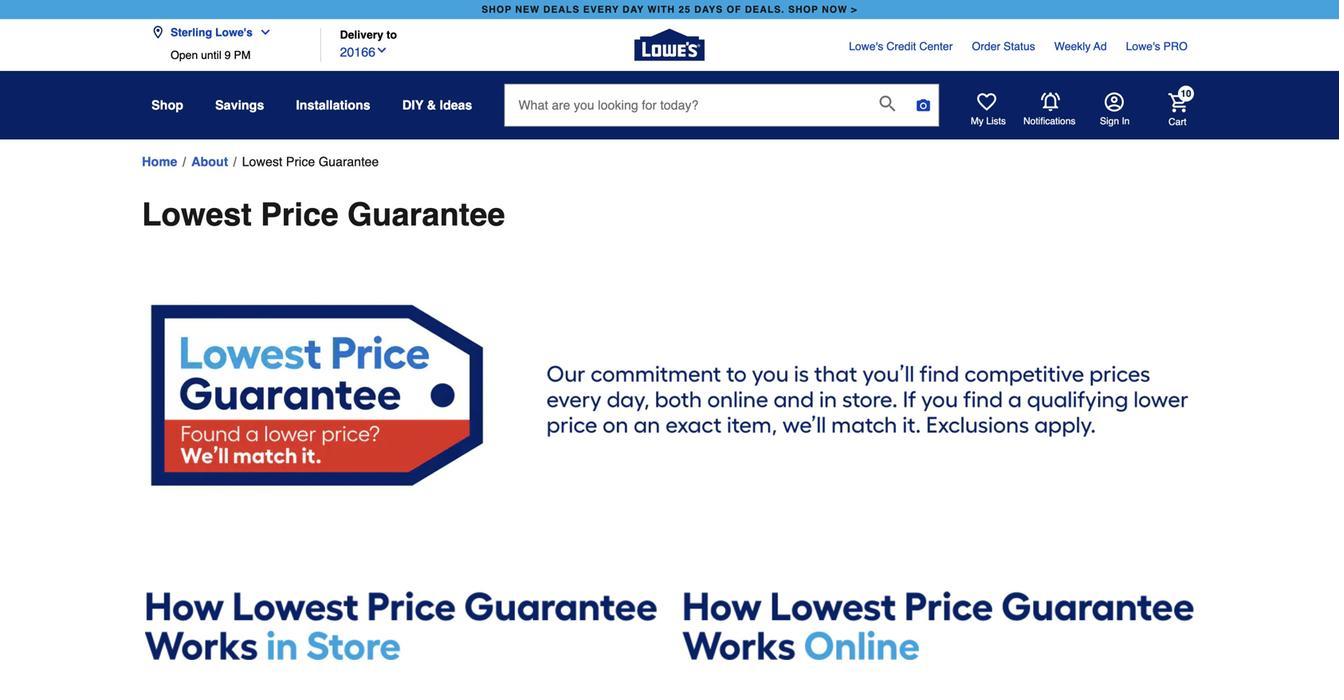 Task type: locate. For each thing, give the bounding box(es) containing it.
lowe's credit center
[[849, 40, 953, 53]]

lowest
[[242, 154, 283, 169], [142, 196, 252, 233]]

1 vertical spatial lowest
[[142, 196, 252, 233]]

price down lowest price guarantee link
[[261, 196, 339, 233]]

deals
[[544, 4, 580, 15]]

order
[[973, 40, 1001, 53]]

guarantee
[[319, 154, 379, 169], [348, 196, 505, 233]]

savings
[[215, 98, 264, 112]]

1 horizontal spatial chevron down image
[[376, 44, 388, 57]]

deals.
[[745, 4, 785, 15]]

lowe's left the credit
[[849, 40, 884, 53]]

&
[[427, 98, 436, 112]]

shop left new
[[482, 4, 512, 15]]

1 vertical spatial chevron down image
[[376, 44, 388, 57]]

home
[[142, 154, 177, 169]]

order status
[[973, 40, 1036, 53]]

price
[[286, 154, 315, 169], [261, 196, 339, 233]]

order status link
[[973, 38, 1036, 54]]

2 shop from the left
[[789, 4, 819, 15]]

until
[[201, 49, 222, 61]]

home link
[[142, 152, 177, 171]]

day
[[623, 4, 645, 15]]

lowe's up 9
[[215, 26, 253, 39]]

lowest down about link at the top
[[142, 196, 252, 233]]

credit
[[887, 40, 917, 53]]

lowe's home improvement account image
[[1105, 93, 1125, 112]]

>
[[852, 4, 858, 15]]

sign
[[1101, 116, 1120, 127]]

None search field
[[504, 84, 940, 141]]

my
[[971, 116, 984, 127]]

0 horizontal spatial lowe's
[[215, 26, 253, 39]]

lowe's home improvement cart image
[[1169, 93, 1188, 112]]

1 horizontal spatial lowe's
[[849, 40, 884, 53]]

sterling
[[171, 26, 212, 39]]

shop left now
[[789, 4, 819, 15]]

camera image
[[916, 97, 932, 113]]

location image
[[152, 26, 164, 39]]

open until 9 pm
[[171, 49, 251, 61]]

lowest price guarantee down "installations" button
[[242, 154, 379, 169]]

20166 button
[[340, 41, 388, 62]]

weekly
[[1055, 40, 1091, 53]]

sterling lowe's
[[171, 26, 253, 39]]

diy & ideas button
[[403, 91, 473, 120]]

lowe's home improvement lists image
[[978, 93, 997, 112]]

0 vertical spatial chevron down image
[[253, 26, 272, 39]]

price down "installations" button
[[286, 154, 315, 169]]

1 vertical spatial lowest price guarantee
[[142, 196, 505, 233]]

how lowest price guarantee works in store. image
[[145, 592, 657, 660]]

lowe's
[[215, 26, 253, 39], [849, 40, 884, 53], [1127, 40, 1161, 53]]

shop
[[482, 4, 512, 15], [789, 4, 819, 15]]

savings button
[[215, 91, 264, 120]]

lowe's pro link
[[1127, 38, 1188, 54]]

lowest price guarantee down lowest price guarantee link
[[142, 196, 505, 233]]

diy
[[403, 98, 424, 112]]

installations
[[296, 98, 371, 112]]

2 horizontal spatial lowe's
[[1127, 40, 1161, 53]]

10
[[1181, 88, 1192, 99]]

how lowest price guarantee works online. image
[[683, 592, 1195, 660]]

lowest price guarantee
[[242, 154, 379, 169], [142, 196, 505, 233]]

0 vertical spatial guarantee
[[319, 154, 379, 169]]

pm
[[234, 49, 251, 61]]

lowe's left pro
[[1127, 40, 1161, 53]]

1 horizontal spatial shop
[[789, 4, 819, 15]]

cart
[[1169, 116, 1187, 127]]

0 horizontal spatial shop
[[482, 4, 512, 15]]

0 horizontal spatial chevron down image
[[253, 26, 272, 39]]

9
[[225, 49, 231, 61]]

in
[[1122, 116, 1130, 127]]

lowest right about
[[242, 154, 283, 169]]

weekly ad
[[1055, 40, 1108, 53]]

shop new deals every day with 25 days of deals. shop now >
[[482, 4, 858, 15]]

my lists link
[[971, 93, 1007, 128]]

lowest price guarantee link
[[242, 152, 379, 171]]

chevron down image
[[253, 26, 272, 39], [376, 44, 388, 57]]



Task type: vqa. For each thing, say whether or not it's contained in the screenshot.
leftmost LOWE'S
yes



Task type: describe. For each thing, give the bounding box(es) containing it.
25
[[679, 4, 691, 15]]

installations button
[[296, 91, 371, 120]]

days
[[695, 4, 724, 15]]

about link
[[191, 152, 228, 171]]

0 vertical spatial price
[[286, 154, 315, 169]]

ideas
[[440, 98, 473, 112]]

search image
[[880, 96, 896, 112]]

pro
[[1164, 40, 1188, 53]]

new
[[515, 4, 540, 15]]

of
[[727, 4, 742, 15]]

weekly ad link
[[1055, 38, 1108, 54]]

chevron down image inside sterling lowe's button
[[253, 26, 272, 39]]

1 vertical spatial price
[[261, 196, 339, 233]]

now
[[822, 4, 848, 15]]

0 vertical spatial lowest price guarantee
[[242, 154, 379, 169]]

chevron down image inside 20166 button
[[376, 44, 388, 57]]

ad
[[1094, 40, 1108, 53]]

20166
[[340, 45, 376, 59]]

sign in
[[1101, 116, 1130, 127]]

shop new deals every day with 25 days of deals. shop now > link
[[479, 0, 861, 19]]

1 shop from the left
[[482, 4, 512, 15]]

sign in button
[[1101, 93, 1130, 128]]

delivery to
[[340, 28, 397, 41]]

about
[[191, 154, 228, 169]]

my lists
[[971, 116, 1007, 127]]

lowe's home improvement notification center image
[[1042, 93, 1061, 112]]

sterling lowe's button
[[152, 16, 278, 49]]

center
[[920, 40, 953, 53]]

0 vertical spatial lowest
[[242, 154, 283, 169]]

lowe's home improvement logo image
[[635, 10, 705, 80]]

1 vertical spatial guarantee
[[348, 196, 505, 233]]

with
[[648, 4, 676, 15]]

notifications
[[1024, 116, 1076, 127]]

lowe's credit center link
[[849, 38, 953, 54]]

lowe's inside button
[[215, 26, 253, 39]]

lowe's for lowe's pro
[[1127, 40, 1161, 53]]

delivery
[[340, 28, 384, 41]]

lowe's for lowe's credit center
[[849, 40, 884, 53]]

Search Query text field
[[505, 85, 867, 126]]

open
[[171, 49, 198, 61]]

status
[[1004, 40, 1036, 53]]

every
[[584, 4, 620, 15]]

if you find a qualifying lower price on an exact item, we'll match it. exclusions apply. image
[[142, 258, 1198, 544]]

lowe's pro
[[1127, 40, 1188, 53]]

to
[[387, 28, 397, 41]]

lists
[[987, 116, 1007, 127]]

shop button
[[152, 91, 183, 120]]

diy & ideas
[[403, 98, 473, 112]]

shop
[[152, 98, 183, 112]]



